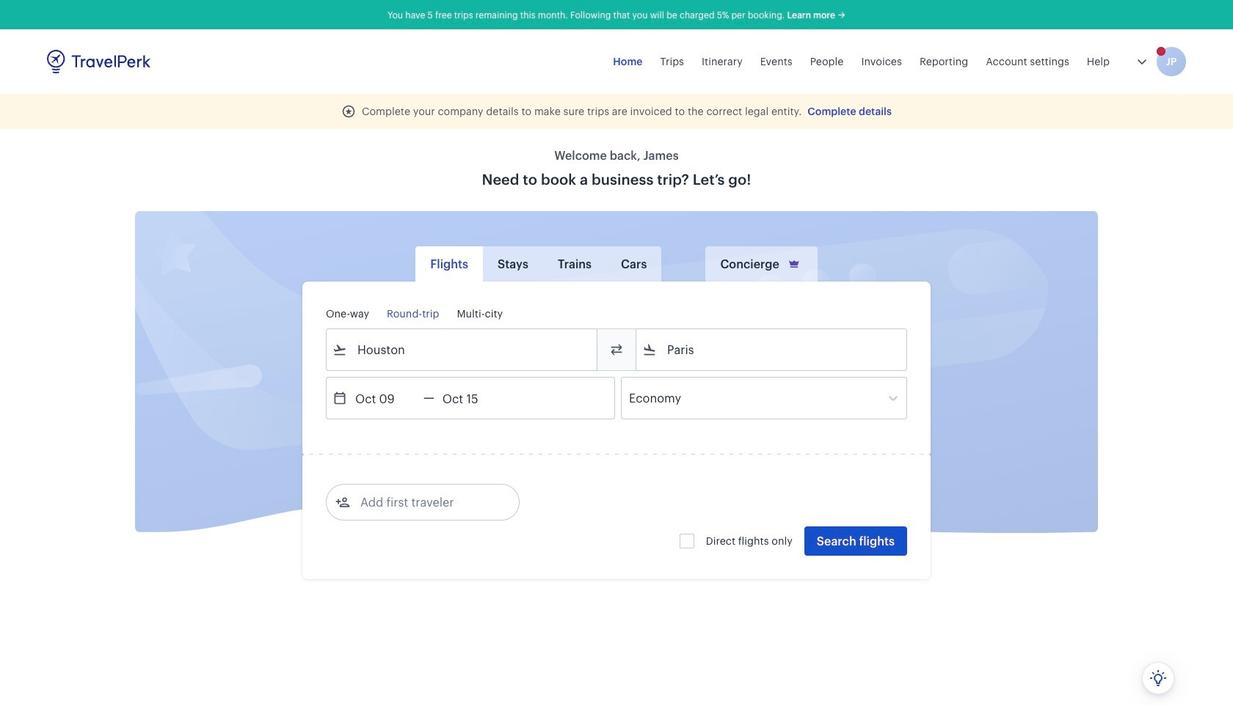 Task type: locate. For each thing, give the bounding box(es) containing it.
Add first traveler search field
[[350, 491, 503, 515]]

From search field
[[347, 338, 578, 362]]

Return text field
[[434, 378, 511, 419]]

To search field
[[657, 338, 887, 362]]



Task type: describe. For each thing, give the bounding box(es) containing it.
Depart text field
[[347, 378, 424, 419]]



